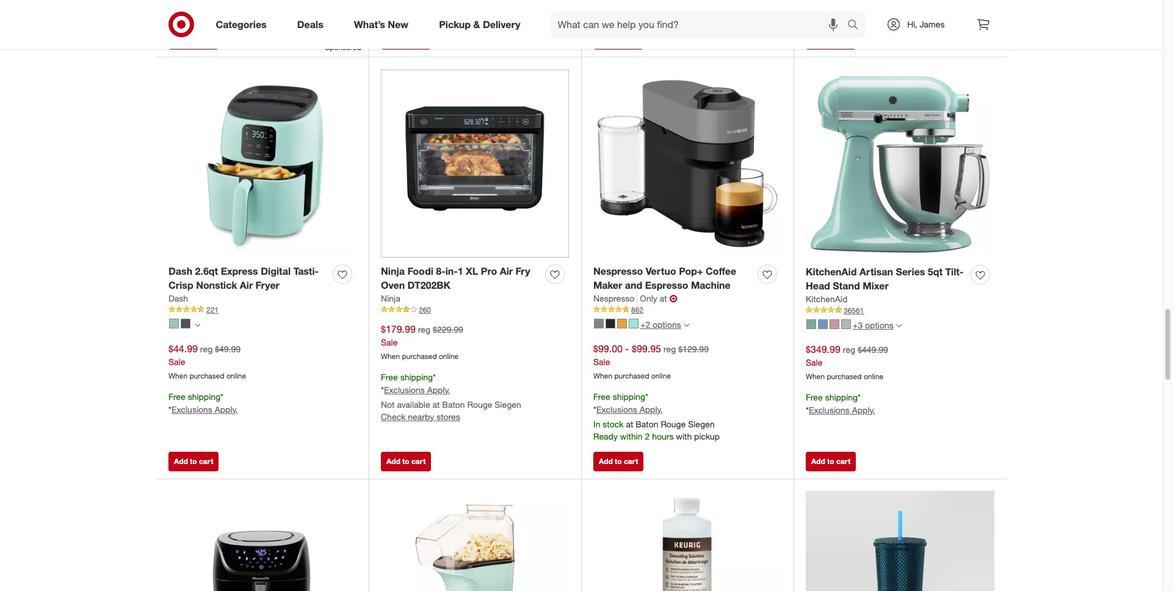 Task type: describe. For each thing, give the bounding box(es) containing it.
rouge for $229.99
[[467, 399, 492, 409]]

only
[[640, 293, 658, 303]]

gray image
[[841, 319, 851, 329]]

and
[[625, 279, 643, 291]]

when for $179.99
[[381, 352, 400, 361]]

hi,
[[908, 19, 918, 29]]

espresso
[[645, 279, 689, 291]]

baton for $229.99
[[442, 399, 465, 409]]

exclusions apply. button up available
[[384, 384, 450, 396]]

221
[[206, 305, 219, 314]]

head
[[806, 280, 830, 292]]

stores
[[437, 411, 460, 422]]

what's
[[354, 18, 385, 30]]

purchased inside '$99.00 - $99.95 reg $129.99 sale when purchased online'
[[615, 371, 649, 380]]

$44.99
[[169, 343, 198, 355]]

nespresso for nespresso vertuo pop+ coffee maker and espresso machine
[[594, 265, 643, 277]]

ninja for ninja
[[381, 293, 400, 303]]

exclusions for $349.99
[[809, 405, 850, 415]]

pickup
[[439, 18, 471, 30]]

options for $99.95
[[653, 319, 681, 330]]

machine
[[691, 279, 731, 291]]

+3 options button
[[801, 316, 907, 335]]

online inside '$99.00 - $99.95 reg $129.99 sale when purchased online'
[[652, 371, 671, 380]]

free shipping * * exclusions apply. not available at baton rouge siegen check nearby stores
[[381, 372, 521, 422]]

dash for dash 2.6qt express digital tasti- crisp nonstick air fryer
[[169, 265, 192, 277]]

all colors + 3 more colors element
[[896, 322, 902, 329]]

+3 options
[[853, 320, 894, 330]]

$99.00
[[594, 343, 623, 355]]

2 gray image from the left
[[594, 319, 604, 328]]

not
[[381, 399, 395, 409]]

kitchenaid artisan series 5qt tilt- head stand mixer
[[806, 266, 964, 292]]

fry
[[516, 265, 530, 277]]

1
[[458, 265, 463, 277]]

check
[[381, 411, 406, 422]]

maker
[[594, 279, 622, 291]]

deals link
[[287, 11, 339, 38]]

at inside nespresso only at ¬
[[660, 293, 667, 303]]

stock
[[603, 419, 624, 429]]

nespresso vertuo pop+ coffee maker and espresso machine link
[[594, 265, 753, 292]]

$99.00 - $99.95 reg $129.99 sale when purchased online
[[594, 343, 709, 380]]

when for $44.99
[[169, 371, 188, 380]]

ready inside free shipping * * exclusions apply. in stock at  baton rouge siegen ready within 2 hours with pickup
[[594, 431, 618, 441]]

What can we help you find? suggestions appear below search field
[[551, 11, 851, 38]]

reg for $44.99
[[200, 344, 213, 354]]

1 gray image from the left
[[181, 319, 191, 328]]

hi, james
[[908, 19, 945, 29]]

$179.99
[[381, 323, 416, 335]]

online for $349.99
[[864, 372, 884, 381]]

siegen for $229.99
[[495, 399, 521, 409]]

free for $179.99
[[381, 372, 398, 382]]

kitchenaid link
[[806, 293, 848, 305]]

free shipping * * exclusions apply. in stock at  baton rouge siegen ready within 2 hours with pickup
[[594, 391, 720, 441]]

james
[[920, 19, 945, 29]]

mixer
[[863, 280, 889, 292]]

xl
[[466, 265, 478, 277]]

all colors image
[[195, 323, 200, 328]]

free for $44.99
[[169, 391, 185, 402]]

stand
[[833, 280, 860, 292]]

deals
[[297, 18, 324, 30]]

ninja link
[[381, 292, 400, 305]]

dash link
[[169, 292, 188, 305]]

check nearby stores button
[[381, 411, 460, 423]]

ninja foodi 8-in-1 xl pro air fry oven dt202bk link
[[381, 265, 540, 292]]

apply. for $449.99
[[852, 405, 875, 415]]

search button
[[842, 11, 872, 40]]

nearby
[[408, 411, 434, 422]]

exclusions for $44.99
[[172, 404, 212, 414]]

$49.99
[[215, 344, 241, 354]]

nespresso link
[[594, 292, 638, 305]]

5qt
[[928, 266, 943, 278]]

at for nespresso vertuo pop+ coffee maker and espresso machine
[[626, 419, 633, 429]]

liquorice black image
[[606, 319, 616, 328]]

crisp
[[169, 279, 193, 291]]

+3
[[853, 320, 863, 330]]

sale for $44.99
[[169, 357, 185, 367]]

sponsored
[[325, 43, 361, 52]]

dt202bk
[[408, 279, 451, 291]]

2 inside free shipping * * exclusions apply. in stock at  baton rouge siegen ready within 2 hours with pickup
[[645, 431, 650, 441]]

kitchenaid artisan series 5qt tilt- head stand mixer link
[[806, 265, 966, 293]]

options for $449.99
[[865, 320, 894, 330]]

tilt-
[[946, 266, 964, 278]]

oven
[[381, 279, 405, 291]]

$349.99
[[806, 343, 841, 355]]

$179.99 reg $229.99 sale when purchased online
[[381, 323, 463, 361]]

series
[[896, 266, 925, 278]]

all colors + 3 more colors image
[[896, 323, 902, 329]]

search
[[842, 19, 872, 31]]

purchased for $179.99
[[402, 352, 437, 361]]

online for $44.99
[[226, 371, 246, 380]]

260
[[419, 305, 431, 314]]

shipping for $349.99
[[825, 392, 858, 402]]

ninja foodi 8-in-1 xl pro air fry oven dt202bk
[[381, 265, 530, 291]]

dash 2.6qt express digital tasti- crisp nonstick air fryer link
[[169, 265, 328, 292]]

purchased for $44.99
[[190, 371, 224, 380]]

pro
[[481, 265, 497, 277]]

categories link
[[205, 11, 282, 38]]

baton for $99.95
[[636, 419, 659, 429]]

sale inside '$99.00 - $99.95 reg $129.99 sale when purchased online'
[[594, 357, 610, 367]]

$99.95
[[632, 343, 661, 355]]

digital
[[261, 265, 291, 277]]

what's new link
[[344, 11, 424, 38]]

apply. for $229.99
[[427, 384, 450, 395]]

$229.99
[[433, 324, 463, 335]]

in-
[[446, 265, 458, 277]]

¬
[[670, 292, 678, 305]]



Task type: locate. For each thing, give the bounding box(es) containing it.
0 vertical spatial baton
[[442, 399, 465, 409]]

0 horizontal spatial baton
[[442, 399, 465, 409]]

exclusions apply. button
[[384, 384, 450, 396], [172, 403, 238, 416], [597, 403, 663, 416], [809, 404, 875, 416]]

purchased down -
[[615, 371, 649, 380]]

1 horizontal spatial at
[[626, 419, 633, 429]]

baton up the stores
[[442, 399, 465, 409]]

0 horizontal spatial free shipping * * exclusions apply.
[[169, 391, 238, 414]]

1 vertical spatial baton
[[636, 419, 659, 429]]

nespresso inside nespresso vertuo pop+ coffee maker and espresso machine
[[594, 265, 643, 277]]

dried rose image
[[830, 319, 840, 329]]

online down $449.99
[[864, 372, 884, 381]]

rouge
[[467, 399, 492, 409], [661, 419, 686, 429]]

at right stock
[[626, 419, 633, 429]]

all colors element
[[195, 321, 200, 329]]

ready within 2 hours with pickup
[[594, 8, 720, 19], [806, 9, 933, 19]]

free up in
[[594, 391, 611, 402]]

1 vertical spatial nespresso
[[594, 293, 635, 303]]

0 horizontal spatial air
[[240, 279, 253, 291]]

24oz plastic tumbler with straw - opalhouse™ image
[[806, 491, 995, 591], [806, 491, 995, 591]]

reg inside '$99.00 - $99.95 reg $129.99 sale when purchased online'
[[664, 344, 676, 354]]

1 dash from the top
[[169, 265, 192, 277]]

nonstick
[[196, 279, 237, 291]]

at up the stores
[[433, 399, 440, 409]]

options inside dropdown button
[[865, 320, 894, 330]]

exclusions for $179.99
[[384, 384, 425, 395]]

baton right stock
[[636, 419, 659, 429]]

aqua sky image
[[807, 319, 816, 329]]

free inside free shipping * * exclusions apply. not available at baton rouge siegen check nearby stores
[[381, 372, 398, 382]]

air down express
[[240, 279, 253, 291]]

1 horizontal spatial air
[[500, 265, 513, 277]]

2 ninja from the top
[[381, 293, 400, 303]]

2 dash from the top
[[169, 293, 188, 303]]

&
[[474, 18, 480, 30]]

kitchenaid down head
[[806, 294, 848, 304]]

delivery
[[483, 18, 521, 30]]

exclusions
[[384, 384, 425, 395], [172, 404, 212, 414], [597, 404, 637, 414], [809, 405, 850, 415]]

sale inside $44.99 reg $49.99 sale when purchased online
[[169, 357, 185, 367]]

free for $99.00
[[594, 391, 611, 402]]

+2 options
[[641, 319, 681, 330]]

shipping for $44.99
[[188, 391, 220, 402]]

add to cart button
[[169, 30, 219, 50], [594, 30, 644, 50], [806, 30, 856, 50], [169, 452, 219, 471], [381, 452, 431, 471], [594, 452, 644, 471], [806, 452, 856, 471]]

1 horizontal spatial ready within 2 hours with pickup
[[806, 9, 933, 19]]

baton inside free shipping * * exclusions apply. in stock at  baton rouge siegen ready within 2 hours with pickup
[[636, 419, 659, 429]]

sale down $99.00 at right bottom
[[594, 357, 610, 367]]

rouge inside free shipping * * exclusions apply. not available at baton rouge siegen check nearby stores
[[467, 399, 492, 409]]

2
[[645, 8, 650, 19], [858, 9, 862, 19], [645, 431, 650, 441]]

reg inside the '$179.99 reg $229.99 sale when purchased online'
[[418, 324, 431, 335]]

pickup & delivery
[[439, 18, 521, 30]]

options inside dropdown button
[[653, 319, 681, 330]]

at for ninja foodi 8-in-1 xl pro air fry oven dt202bk
[[433, 399, 440, 409]]

hours inside free shipping * * exclusions apply. in stock at  baton rouge siegen ready within 2 hours with pickup
[[652, 431, 674, 441]]

online down $229.99
[[439, 352, 459, 361]]

nespresso vertuo pop+ coffee maker and espresso machine
[[594, 265, 737, 291]]

$44.99 reg $49.99 sale when purchased online
[[169, 343, 246, 380]]

1 vertical spatial rouge
[[661, 419, 686, 429]]

new
[[388, 18, 409, 30]]

when down "$179.99"
[[381, 352, 400, 361]]

online down $99.95
[[652, 371, 671, 380]]

shipping for $179.99
[[400, 372, 433, 382]]

express
[[221, 265, 258, 277]]

nespresso for nespresso only at ¬
[[594, 293, 635, 303]]

free shipping * * exclusions apply. down $349.99 reg $449.99 sale when purchased online
[[806, 392, 875, 415]]

reg inside $44.99 reg $49.99 sale when purchased online
[[200, 344, 213, 354]]

when inside $44.99 reg $49.99 sale when purchased online
[[169, 371, 188, 380]]

shipping up available
[[400, 372, 433, 382]]

pickup inside free shipping * * exclusions apply. in stock at  baton rouge siegen ready within 2 hours with pickup
[[694, 431, 720, 441]]

online inside the '$179.99 reg $229.99 sale when purchased online'
[[439, 352, 459, 361]]

1 horizontal spatial gray image
[[594, 319, 604, 328]]

1 horizontal spatial siegen
[[688, 419, 715, 429]]

purchased
[[402, 352, 437, 361], [190, 371, 224, 380], [615, 371, 649, 380], [827, 372, 862, 381]]

sale inside $349.99 reg $449.99 sale when purchased online
[[806, 357, 823, 368]]

coffee
[[706, 265, 737, 277]]

within inside free shipping * * exclusions apply. in stock at  baton rouge siegen ready within 2 hours with pickup
[[620, 431, 643, 441]]

36561 link
[[806, 305, 995, 316]]

add to cart
[[174, 35, 213, 44], [599, 35, 638, 44], [812, 35, 851, 44], [174, 457, 213, 466], [387, 457, 426, 466], [599, 457, 638, 466], [812, 457, 851, 466]]

free down $44.99 reg $49.99 sale when purchased online
[[169, 391, 185, 402]]

*
[[433, 372, 436, 382], [381, 384, 384, 395], [220, 391, 224, 402], [646, 391, 649, 402], [858, 392, 861, 402], [169, 404, 172, 414], [594, 404, 597, 414], [806, 405, 809, 415]]

exclusions apply. button down $44.99 reg $49.99 sale when purchased online
[[172, 403, 238, 416]]

free shipping * * exclusions apply. for $349.99
[[806, 392, 875, 415]]

blue velvet image
[[818, 319, 828, 329]]

shipping up stock
[[613, 391, 646, 402]]

shipping down $44.99 reg $49.99 sale when purchased online
[[188, 391, 220, 402]]

2 vertical spatial at
[[626, 419, 633, 429]]

when down $99.00 at right bottom
[[594, 371, 613, 380]]

1 vertical spatial at
[[433, 399, 440, 409]]

purchased down "$179.99"
[[402, 352, 437, 361]]

260 link
[[381, 305, 569, 315]]

apply. inside free shipping * * exclusions apply. not available at baton rouge siegen check nearby stores
[[427, 384, 450, 395]]

1 vertical spatial siegen
[[688, 419, 715, 429]]

add
[[174, 35, 188, 44], [599, 35, 613, 44], [812, 35, 825, 44], [174, 457, 188, 466], [387, 457, 400, 466], [599, 457, 613, 466], [812, 457, 825, 466]]

air inside ninja foodi 8-in-1 xl pro air fry oven dt202bk
[[500, 265, 513, 277]]

reg down 260
[[418, 324, 431, 335]]

0 vertical spatial nespresso
[[594, 265, 643, 277]]

purchased down the $349.99
[[827, 372, 862, 381]]

exclusions up available
[[384, 384, 425, 395]]

available
[[397, 399, 430, 409]]

all colors + 2 more colors image
[[684, 323, 689, 328]]

apply. up the stores
[[427, 384, 450, 395]]

what's new
[[354, 18, 409, 30]]

apply. down $349.99 reg $449.99 sale when purchased online
[[852, 405, 875, 415]]

1 horizontal spatial options
[[865, 320, 894, 330]]

1 vertical spatial ninja
[[381, 293, 400, 303]]

online for $179.99
[[439, 352, 459, 361]]

0 vertical spatial dash
[[169, 265, 192, 277]]

when
[[381, 352, 400, 361], [169, 371, 188, 380], [594, 371, 613, 380], [806, 372, 825, 381]]

0 vertical spatial at
[[660, 293, 667, 303]]

0 vertical spatial kitchenaid
[[806, 266, 857, 278]]

2.6qt
[[195, 265, 218, 277]]

air left fry
[[500, 265, 513, 277]]

36561
[[844, 306, 864, 315]]

2 nespresso from the top
[[594, 293, 635, 303]]

shipping down $349.99 reg $449.99 sale when purchased online
[[825, 392, 858, 402]]

at inside free shipping * * exclusions apply. in stock at  baton rouge siegen ready within 2 hours with pickup
[[626, 419, 633, 429]]

exclusions apply. button down $349.99 reg $449.99 sale when purchased online
[[809, 404, 875, 416]]

gray image
[[181, 319, 191, 328], [594, 319, 604, 328]]

dash down crisp
[[169, 293, 188, 303]]

categories
[[216, 18, 267, 30]]

nespresso only at ¬
[[594, 292, 678, 305]]

purchased inside $349.99 reg $449.99 sale when purchased online
[[827, 372, 862, 381]]

pickup & delivery link
[[429, 11, 536, 38]]

2 kitchenaid from the top
[[806, 294, 848, 304]]

dash 2.6qt express digital tasti- crisp nonstick air fryer
[[169, 265, 319, 291]]

nespresso inside nespresso only at ¬
[[594, 293, 635, 303]]

sale for $349.99
[[806, 357, 823, 368]]

at inside free shipping * * exclusions apply. not available at baton rouge siegen check nearby stores
[[433, 399, 440, 409]]

ninja inside ninja foodi 8-in-1 xl pro air fry oven dt202bk
[[381, 265, 405, 277]]

reg for $349.99
[[843, 344, 856, 355]]

apply. for $49.99
[[215, 404, 238, 414]]

when for $349.99
[[806, 372, 825, 381]]

862
[[631, 305, 644, 314]]

nespresso
[[594, 265, 643, 277], [594, 293, 635, 303]]

free up not
[[381, 372, 398, 382]]

purchased inside the '$179.99 reg $229.99 sale when purchased online'
[[402, 352, 437, 361]]

1 horizontal spatial free shipping * * exclusions apply.
[[806, 392, 875, 415]]

exclusions inside free shipping * * exclusions apply. not available at baton rouge siegen check nearby stores
[[384, 384, 425, 395]]

dash 16 cup electric popcorn maker - aqua image
[[381, 491, 569, 591], [381, 491, 569, 591]]

reg right $99.95
[[664, 344, 676, 354]]

siegen inside free shipping * * exclusions apply. in stock at  baton rouge siegen ready within 2 hours with pickup
[[688, 419, 715, 429]]

purchased for $349.99
[[827, 372, 862, 381]]

exclusions up stock
[[597, 404, 637, 414]]

powerxl vortex pro air fryer 8qt - black image
[[169, 491, 357, 591], [169, 491, 357, 591]]

when down the $349.99
[[806, 372, 825, 381]]

sale
[[381, 337, 398, 347], [169, 357, 185, 367], [594, 357, 610, 367], [806, 357, 823, 368]]

in
[[594, 419, 601, 429]]

0 vertical spatial rouge
[[467, 399, 492, 409]]

online inside $44.99 reg $49.99 sale when purchased online
[[226, 371, 246, 380]]

ninja up oven
[[381, 265, 405, 277]]

when inside the '$179.99 reg $229.99 sale when purchased online'
[[381, 352, 400, 361]]

shipping inside free shipping * * exclusions apply. not available at baton rouge siegen check nearby stores
[[400, 372, 433, 382]]

862 link
[[594, 305, 782, 315]]

exclusions down $44.99 reg $49.99 sale when purchased online
[[172, 404, 212, 414]]

$349.99 reg $449.99 sale when purchased online
[[806, 343, 888, 381]]

free down $349.99 reg $449.99 sale when purchased online
[[806, 392, 823, 402]]

dash for dash
[[169, 293, 188, 303]]

2 horizontal spatial at
[[660, 293, 667, 303]]

kitchenaid artisan series 5qt tilt-head stand mixer image
[[806, 69, 995, 258], [806, 69, 995, 258]]

all colors + 2 more colors element
[[684, 321, 689, 329]]

nespresso up maker
[[594, 265, 643, 277]]

0 vertical spatial ninja
[[381, 265, 405, 277]]

ninja
[[381, 265, 405, 277], [381, 293, 400, 303]]

rouge inside free shipping * * exclusions apply. in stock at  baton rouge siegen ready within 2 hours with pickup
[[661, 419, 686, 429]]

free inside free shipping * * exclusions apply. in stock at  baton rouge siegen ready within 2 hours with pickup
[[594, 391, 611, 402]]

0 vertical spatial siegen
[[495, 399, 521, 409]]

gray image right aqua icon
[[181, 319, 191, 328]]

exclusions down $349.99 reg $449.99 sale when purchased online
[[809, 405, 850, 415]]

sale down the $349.99
[[806, 357, 823, 368]]

nespresso vertuo pop+ coffee maker and espresso machine image
[[594, 69, 782, 258], [594, 69, 782, 258]]

0 horizontal spatial options
[[653, 319, 681, 330]]

0 vertical spatial air
[[500, 265, 513, 277]]

reg for $179.99
[[418, 324, 431, 335]]

air for fryer
[[240, 279, 253, 291]]

free for $349.99
[[806, 392, 823, 402]]

shipping for $99.00
[[613, 391, 646, 402]]

free shipping * * exclusions apply.
[[169, 391, 238, 414], [806, 392, 875, 415]]

0 horizontal spatial ready within 2 hours with pickup
[[594, 8, 720, 19]]

purchased down $49.99
[[190, 371, 224, 380]]

air
[[500, 265, 513, 277], [240, 279, 253, 291]]

ninja down oven
[[381, 293, 400, 303]]

keurig descaling solution image
[[594, 491, 782, 591], [594, 491, 782, 591]]

siegen inside free shipping * * exclusions apply. not available at baton rouge siegen check nearby stores
[[495, 399, 521, 409]]

rouge for $99.95
[[661, 419, 686, 429]]

aqua image
[[169, 319, 179, 328]]

mango yellow image
[[617, 319, 627, 328]]

1 nespresso from the top
[[594, 265, 643, 277]]

air for fry
[[500, 265, 513, 277]]

reg inside $349.99 reg $449.99 sale when purchased online
[[843, 344, 856, 355]]

kitchenaid for kitchenaid artisan series 5qt tilt- head stand mixer
[[806, 266, 857, 278]]

free shipping * * exclusions apply. for $44.99
[[169, 391, 238, 414]]

pickup
[[694, 8, 720, 19], [907, 9, 933, 19], [694, 431, 720, 441]]

apply. inside free shipping * * exclusions apply. in stock at  baton rouge siegen ready within 2 hours with pickup
[[640, 404, 663, 414]]

1 vertical spatial dash
[[169, 293, 188, 303]]

when inside $349.99 reg $449.99 sale when purchased online
[[806, 372, 825, 381]]

kitchenaid up head
[[806, 266, 857, 278]]

exclusions inside free shipping * * exclusions apply. in stock at  baton rouge siegen ready within 2 hours with pickup
[[597, 404, 637, 414]]

kitchenaid for kitchenaid
[[806, 294, 848, 304]]

at
[[660, 293, 667, 303], [433, 399, 440, 409], [626, 419, 633, 429]]

siegen for $99.95
[[688, 419, 715, 429]]

reg left $49.99
[[200, 344, 213, 354]]

to
[[190, 35, 197, 44], [615, 35, 622, 44], [828, 35, 835, 44], [190, 457, 197, 466], [402, 457, 410, 466], [615, 457, 622, 466], [828, 457, 835, 466]]

1 ninja from the top
[[381, 265, 405, 277]]

vertuo
[[646, 265, 676, 277]]

options left all colors + 2 more colors element
[[653, 319, 681, 330]]

sale down "$179.99"
[[381, 337, 398, 347]]

foodi
[[408, 265, 433, 277]]

sale for $179.99
[[381, 337, 398, 347]]

artisan
[[860, 266, 893, 278]]

-
[[626, 343, 629, 355]]

hours
[[652, 8, 674, 19], [865, 9, 886, 19], [652, 431, 674, 441]]

baton inside free shipping * * exclusions apply. not available at baton rouge siegen check nearby stores
[[442, 399, 465, 409]]

sale inside the '$179.99 reg $229.99 sale when purchased online'
[[381, 337, 398, 347]]

online inside $349.99 reg $449.99 sale when purchased online
[[864, 372, 884, 381]]

fryer
[[256, 279, 280, 291]]

gray image left liquorice black image
[[594, 319, 604, 328]]

dash 2.6qt express digital tasti-crisp nonstick air fryer image
[[169, 69, 357, 258], [169, 69, 357, 258]]

ninja for ninja foodi 8-in-1 xl pro air fry oven dt202bk
[[381, 265, 405, 277]]

1 vertical spatial air
[[240, 279, 253, 291]]

apply. down '$99.00 - $99.95 reg $129.99 sale when purchased online'
[[640, 404, 663, 414]]

when inside '$99.00 - $99.95 reg $129.99 sale when purchased online'
[[594, 371, 613, 380]]

1 vertical spatial kitchenaid
[[806, 294, 848, 304]]

free shipping * * exclusions apply. down $44.99 reg $49.99 sale when purchased online
[[169, 391, 238, 414]]

at left ¬
[[660, 293, 667, 303]]

apply. down $44.99 reg $49.99 sale when purchased online
[[215, 404, 238, 414]]

when down $44.99
[[169, 371, 188, 380]]

dash inside "dash 2.6qt express digital tasti- crisp nonstick air fryer"
[[169, 265, 192, 277]]

0 horizontal spatial gray image
[[181, 319, 191, 328]]

$129.99
[[679, 344, 709, 354]]

air inside "dash 2.6qt express digital tasti- crisp nonstick air fryer"
[[240, 279, 253, 291]]

1 kitchenaid from the top
[[806, 266, 857, 278]]

purchased inside $44.99 reg $49.99 sale when purchased online
[[190, 371, 224, 380]]

nespresso down maker
[[594, 293, 635, 303]]

sale down $44.99
[[169, 357, 185, 367]]

ninja foodi 8-in-1 xl pro air fry oven dt202bk image
[[381, 69, 569, 258], [381, 69, 569, 258]]

mint image
[[629, 319, 639, 328]]

0 horizontal spatial rouge
[[467, 399, 492, 409]]

shipping inside free shipping * * exclusions apply. in stock at  baton rouge siegen ready within 2 hours with pickup
[[613, 391, 646, 402]]

221 link
[[169, 305, 357, 315]]

exclusions for $99.00
[[597, 404, 637, 414]]

0 horizontal spatial at
[[433, 399, 440, 409]]

8-
[[436, 265, 446, 277]]

with inside free shipping * * exclusions apply. in stock at  baton rouge siegen ready within 2 hours with pickup
[[676, 431, 692, 441]]

pop+
[[679, 265, 703, 277]]

options
[[653, 319, 681, 330], [865, 320, 894, 330]]

$449.99
[[858, 344, 888, 355]]

1 horizontal spatial baton
[[636, 419, 659, 429]]

kitchenaid inside 'kitchenaid artisan series 5qt tilt- head stand mixer'
[[806, 266, 857, 278]]

siegen
[[495, 399, 521, 409], [688, 419, 715, 429]]

apply. for $99.95
[[640, 404, 663, 414]]

reg left $449.99
[[843, 344, 856, 355]]

tasti-
[[294, 265, 319, 277]]

0 horizontal spatial siegen
[[495, 399, 521, 409]]

exclusions apply. button up stock
[[597, 403, 663, 416]]

1 horizontal spatial rouge
[[661, 419, 686, 429]]

+2 options button
[[589, 315, 695, 335]]

+2
[[641, 319, 650, 330]]

options left all colors + 3 more colors element
[[865, 320, 894, 330]]

online down $49.99
[[226, 371, 246, 380]]

cart
[[199, 35, 213, 44], [624, 35, 638, 44], [837, 35, 851, 44], [199, 457, 213, 466], [412, 457, 426, 466], [624, 457, 638, 466], [837, 457, 851, 466]]

dash up crisp
[[169, 265, 192, 277]]



Task type: vqa. For each thing, say whether or not it's contained in the screenshot.
the rightmost the BiC link
no



